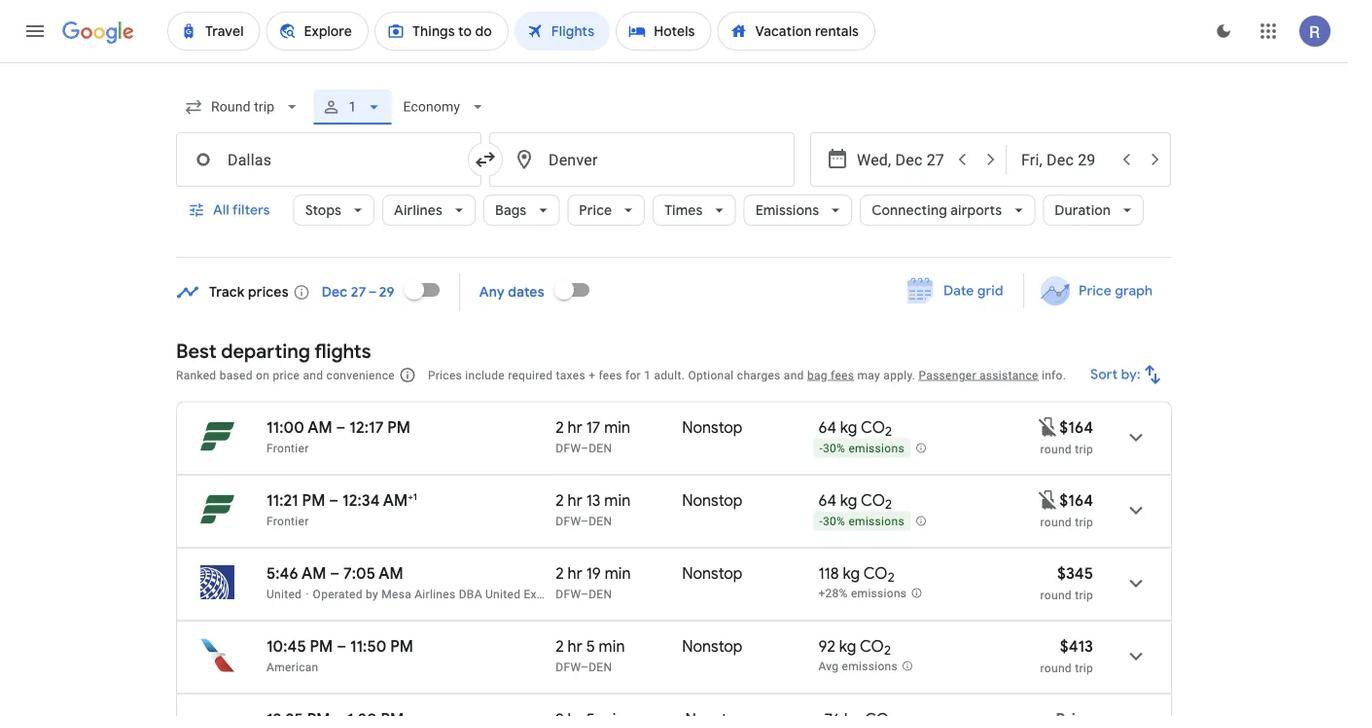 Task type: vqa. For each thing, say whether or not it's contained in the screenshot.
stop
no



Task type: locate. For each thing, give the bounding box(es) containing it.
united down 5:46
[[267, 587, 302, 601]]

0 horizontal spatial +
[[408, 490, 413, 502]]

2 vertical spatial 1
[[413, 490, 417, 502]]

nonstop for 2 hr 13 min
[[682, 490, 743, 510]]

round inside the $413 round trip
[[1041, 661, 1072, 675]]

Departure time: 11:21 PM. text field
[[267, 490, 325, 510]]

- for 2 hr 13 min
[[820, 515, 823, 528]]

1 vertical spatial -
[[820, 515, 823, 528]]

min right the 17
[[604, 417, 631, 437]]

2 up express
[[556, 563, 564, 583]]

kg up 118 kg co 2
[[840, 490, 858, 510]]

1 vertical spatial $164
[[1060, 490, 1093, 510]]

Arrival time: 12:17 PM. text field
[[349, 417, 411, 437]]

0 vertical spatial 64
[[819, 417, 837, 437]]

den inside 2 hr 13 min dfw – den
[[589, 514, 612, 528]]

- down bag
[[820, 442, 823, 455]]

total duration 2 hr 5 min. element down 2 hr 19 min dfw – den
[[556, 636, 682, 659]]

3 den from the top
[[589, 587, 612, 601]]

kg right the 92 on the bottom of the page
[[839, 636, 857, 656]]

0 vertical spatial 64 kg co 2
[[819, 417, 892, 440]]

learn more about ranking image
[[399, 366, 416, 384]]

– left 11:50
[[337, 636, 346, 656]]

0 vertical spatial frontier
[[267, 441, 309, 455]]

price
[[579, 201, 612, 219], [1079, 282, 1112, 300]]

1 64 kg co 2 from the top
[[819, 417, 892, 440]]

30% down bag fees button
[[823, 442, 846, 455]]

taxes
[[556, 368, 586, 382]]

11:21 pm – 12:34 am + 1
[[267, 490, 417, 510]]

hr
[[568, 417, 583, 437], [568, 490, 583, 510], [568, 563, 583, 583], [568, 636, 583, 656]]

connecting airports button
[[860, 187, 1035, 233]]

pm right 12:17
[[387, 417, 411, 437]]

min inside 2 hr 5 min dfw – den
[[599, 636, 625, 656]]

nonstop flight. element for 2 hr 19 min
[[682, 563, 743, 586]]

1 vertical spatial frontier
[[267, 514, 309, 528]]

co inside '92 kg co 2'
[[860, 636, 884, 656]]

0 horizontal spatial price
[[579, 201, 612, 219]]

1 vertical spatial -30% emissions
[[820, 515, 905, 528]]

trip down $164 text box
[[1075, 515, 1093, 529]]

emissions
[[849, 442, 905, 455], [849, 515, 905, 528], [851, 587, 907, 600], [842, 660, 898, 673]]

trip
[[1075, 442, 1093, 456], [1075, 515, 1093, 529], [1075, 588, 1093, 602], [1075, 661, 1093, 675]]

1 horizontal spatial 1
[[413, 490, 417, 502]]

None field
[[176, 90, 310, 125], [395, 90, 495, 125], [176, 90, 310, 125], [395, 90, 495, 125]]

graph
[[1115, 282, 1153, 300]]

trip down the 345 us dollars text box
[[1075, 588, 1093, 602]]

118
[[819, 563, 839, 583]]

airports
[[951, 201, 1002, 219]]

co down may
[[861, 417, 885, 437]]

-
[[820, 442, 823, 455], [820, 515, 823, 528]]

nonstop
[[682, 417, 743, 437], [682, 490, 743, 510], [682, 563, 743, 583], [682, 636, 743, 656]]

round down 413 us dollars text field
[[1041, 661, 1072, 675]]

4 dfw from the top
[[556, 660, 581, 674]]

co up +28% emissions
[[864, 563, 888, 583]]

1 dfw from the top
[[556, 441, 581, 455]]

min for 2 hr 5 min
[[599, 636, 625, 656]]

min right '19'
[[605, 563, 631, 583]]

30% for 2 hr 13 min
[[823, 515, 846, 528]]

0 horizontal spatial fees
[[599, 368, 622, 382]]

0 horizontal spatial and
[[303, 368, 323, 382]]

departing
[[221, 339, 310, 363]]

kg for 2 hr 19 min
[[843, 563, 860, 583]]

hr inside 2 hr 17 min dfw – den
[[568, 417, 583, 437]]

Arrival time: 12:34 AM on  Thursday, December 28. text field
[[342, 490, 417, 510]]

0 vertical spatial total duration 2 hr 5 min. element
[[556, 636, 682, 659]]

2 up 118 kg co 2
[[885, 496, 892, 513]]

None text field
[[176, 132, 482, 187], [489, 132, 795, 187], [176, 132, 482, 187], [489, 132, 795, 187]]

price inside popup button
[[579, 201, 612, 219]]

+ right 12:34
[[408, 490, 413, 502]]

ranked
[[176, 368, 216, 382]]

2 64 kg co 2 from the top
[[819, 490, 892, 513]]

price left graph
[[1079, 282, 1112, 300]]

– left 12:17
[[336, 417, 346, 437]]

connecting
[[872, 201, 947, 219]]

0 vertical spatial $164
[[1060, 417, 1093, 437]]

flight details. leaves dallas/fort worth international airport at 11:21 pm on wednesday, december 27 and arrives at denver international airport at 12:34 am on thursday, december 28. image
[[1113, 487, 1160, 534]]

price inside "button"
[[1079, 282, 1112, 300]]

hr inside 2 hr 19 min dfw – den
[[568, 563, 583, 583]]

0 vertical spatial 1
[[349, 99, 356, 115]]

2 round trip from the top
[[1041, 515, 1093, 529]]

4 hr from the top
[[568, 636, 583, 656]]

round trip for 2 hr 13 min
[[1041, 515, 1093, 529]]

and left bag
[[784, 368, 804, 382]]

den inside 2 hr 17 min dfw – den
[[589, 441, 612, 455]]

fees
[[599, 368, 622, 382], [831, 368, 854, 382]]

64 up 118
[[819, 490, 837, 510]]

frontier
[[267, 441, 309, 455], [267, 514, 309, 528]]

this price for this flight doesn't include overhead bin access. if you need a carry-on bag, use the bags filter to update prices. image
[[1036, 415, 1060, 439]]

bags
[[495, 201, 527, 219]]

118 kg co 2
[[819, 563, 895, 586]]

round
[[1041, 442, 1072, 456], [1041, 515, 1072, 529], [1041, 588, 1072, 602], [1041, 661, 1072, 675]]

1 vertical spatial round trip
[[1041, 515, 1093, 529]]

1 trip from the top
[[1075, 442, 1093, 456]]

round down this price for this flight doesn't include overhead bin access. if you need a carry-on bag, use the bags filter to update prices. image
[[1041, 442, 1072, 456]]

co up 118 kg co 2
[[861, 490, 885, 510]]

and right price
[[303, 368, 323, 382]]

include
[[465, 368, 505, 382]]

413 US dollars text field
[[1060, 636, 1093, 656]]

dfw inside 2 hr 13 min dfw – den
[[556, 514, 581, 528]]

min inside 2 hr 13 min dfw – den
[[604, 490, 631, 510]]

price button
[[568, 187, 645, 233]]

den inside 2 hr 19 min dfw – den
[[589, 587, 612, 601]]

all filters button
[[176, 187, 286, 233]]

den for 19
[[589, 587, 612, 601]]

1 vertical spatial total duration 2 hr 5 min. element
[[556, 710, 685, 716]]

0 vertical spatial 30%
[[823, 442, 846, 455]]

den down the 17
[[589, 441, 612, 455]]

2 left 5
[[556, 636, 564, 656]]

dfw inside 2 hr 17 min dfw – den
[[556, 441, 581, 455]]

co for 2 hr 19 min
[[864, 563, 888, 583]]

164 US dollars text field
[[1060, 490, 1093, 510]]

hr left 5
[[568, 636, 583, 656]]

grid
[[978, 282, 1004, 300]]

64 kg co 2 up 118 kg co 2
[[819, 490, 892, 513]]

dfw down total duration 2 hr 17 min. "element"
[[556, 441, 581, 455]]

30% up 118
[[823, 515, 846, 528]]

am right 11:00
[[308, 417, 332, 437]]

this price for this flight doesn't include overhead bin access. if you need a carry-on bag, use the bags filter to update prices. image
[[1036, 488, 1060, 511]]

2 fees from the left
[[831, 368, 854, 382]]

optional
[[688, 368, 734, 382]]

min right 13
[[604, 490, 631, 510]]

dfw down total duration 2 hr 13 min. element
[[556, 514, 581, 528]]

1 vertical spatial +
[[408, 490, 413, 502]]

1 vertical spatial 1
[[644, 368, 651, 382]]

64 kg co 2 down may
[[819, 417, 892, 440]]

dfw down express
[[556, 660, 581, 674]]

2 up avg emissions
[[884, 642, 891, 659]]

1 64 from the top
[[819, 417, 837, 437]]

leaves dallas/fort worth international airport at 10:45 pm on wednesday, december 27 and arrives at denver international airport at 11:50 pm on wednesday, december 27. element
[[267, 636, 413, 656]]

express
[[524, 587, 567, 601]]

min inside 2 hr 17 min dfw – den
[[604, 417, 631, 437]]

total duration 2 hr 5 min. element down 2 hr 5 min dfw – den
[[556, 710, 685, 716]]

164 US dollars text field
[[1060, 417, 1093, 437]]

2 dfw from the top
[[556, 514, 581, 528]]

-30% emissions
[[820, 442, 905, 455], [820, 515, 905, 528]]

3 dfw from the top
[[556, 587, 581, 601]]

round trip down $164 text box
[[1041, 515, 1093, 529]]

kg down bag fees button
[[840, 417, 858, 437]]

Departure time: 11:00 AM. text field
[[267, 417, 332, 437]]

7:05
[[343, 563, 376, 583]]

trip down 413 us dollars text field
[[1075, 661, 1093, 675]]

emissions button
[[744, 187, 852, 233]]

best departing flights main content
[[176, 267, 1172, 716]]

2 and from the left
[[784, 368, 804, 382]]

0 vertical spatial round trip
[[1041, 442, 1093, 456]]

kg inside 118 kg co 2
[[843, 563, 860, 583]]

bag fees button
[[807, 368, 854, 382]]

2 30% from the top
[[823, 515, 846, 528]]

fees left the "for"
[[599, 368, 622, 382]]

date grid
[[944, 282, 1004, 300]]

track prices
[[209, 284, 289, 301]]

den inside 2 hr 5 min dfw – den
[[589, 660, 612, 674]]

airlines right stops popup button
[[394, 201, 443, 219]]

2 up +28% emissions
[[888, 569, 895, 586]]

find the best price region
[[176, 267, 1172, 324]]

2 left the 17
[[556, 417, 564, 437]]

0 horizontal spatial 1
[[349, 99, 356, 115]]

3 trip from the top
[[1075, 588, 1093, 602]]

nonstop flight. element
[[682, 417, 743, 440], [682, 490, 743, 513], [682, 563, 743, 586], [682, 636, 743, 659], [685, 710, 746, 716]]

64 kg co 2 for 2 hr 13 min
[[819, 490, 892, 513]]

den down 5
[[589, 660, 612, 674]]

0 horizontal spatial united
[[267, 587, 302, 601]]

11:21
[[267, 490, 298, 510]]

1 30% from the top
[[823, 442, 846, 455]]

1 $164 from the top
[[1060, 417, 1093, 437]]

2 hr from the top
[[568, 490, 583, 510]]

min right 5
[[599, 636, 625, 656]]

1 vertical spatial airlines
[[415, 587, 456, 601]]

bags button
[[484, 187, 560, 233]]

30%
[[823, 442, 846, 455], [823, 515, 846, 528]]

2 inside 2 hr 17 min dfw – den
[[556, 417, 564, 437]]

+28%
[[819, 587, 848, 600]]

united right "dba"
[[485, 587, 521, 601]]

11:00 am – 12:17 pm frontier
[[267, 417, 411, 455]]

frontier down 11:00
[[267, 441, 309, 455]]

64
[[819, 417, 837, 437], [819, 490, 837, 510]]

64 kg co 2
[[819, 417, 892, 440], [819, 490, 892, 513]]

flight details. leaves dallas/fort worth international airport at 10:45 pm on wednesday, december 27 and arrives at denver international airport at 11:50 pm on wednesday, december 27. image
[[1113, 633, 1160, 680]]

64 down bag fees button
[[819, 417, 837, 437]]

0 vertical spatial price
[[579, 201, 612, 219]]

1 horizontal spatial fees
[[831, 368, 854, 382]]

1 den from the top
[[589, 441, 612, 455]]

$164 left flight details. leaves dallas/fort worth international airport at 11:21 pm on wednesday, december 27 and arrives at denver international airport at 12:34 am on thursday, december 28. image
[[1060, 490, 1093, 510]]

- up 118
[[820, 515, 823, 528]]

1 nonstop from the top
[[682, 417, 743, 437]]

2 hr 13 min dfw – den
[[556, 490, 631, 528]]

64 kg co 2 for 2 hr 17 min
[[819, 417, 892, 440]]

5:46 am – 7:05 am
[[267, 563, 404, 583]]

1 total duration 2 hr 5 min. element from the top
[[556, 636, 682, 659]]

1 vertical spatial 30%
[[823, 515, 846, 528]]

1 - from the top
[[820, 442, 823, 455]]

total duration 2 hr 5 min. element containing 2 hr 5 min
[[556, 636, 682, 659]]

1 round trip from the top
[[1041, 442, 1093, 456]]

round down $345
[[1041, 588, 1072, 602]]

track
[[209, 284, 245, 301]]

4 nonstop from the top
[[682, 636, 743, 656]]

Return text field
[[1021, 133, 1111, 186]]

2
[[556, 417, 564, 437], [885, 423, 892, 440], [556, 490, 564, 510], [885, 496, 892, 513], [556, 563, 564, 583], [888, 569, 895, 586], [556, 636, 564, 656], [884, 642, 891, 659]]

hr inside 2 hr 5 min dfw – den
[[568, 636, 583, 656]]

frontier inside 11:00 am – 12:17 pm frontier
[[267, 441, 309, 455]]

dfw
[[556, 441, 581, 455], [556, 514, 581, 528], [556, 587, 581, 601], [556, 660, 581, 674]]

2 frontier from the top
[[267, 514, 309, 528]]

airlines left "dba"
[[415, 587, 456, 601]]

2 $164 from the top
[[1060, 490, 1093, 510]]

dfw inside 2 hr 19 min dfw – den
[[556, 587, 581, 601]]

dfw inside 2 hr 5 min dfw – den
[[556, 660, 581, 674]]

dates
[[508, 284, 545, 301]]

may
[[858, 368, 880, 382]]

– inside 2 hr 5 min dfw – den
[[581, 660, 589, 674]]

1 vertical spatial 64
[[819, 490, 837, 510]]

1 horizontal spatial and
[[784, 368, 804, 382]]

and
[[303, 368, 323, 382], [784, 368, 804, 382]]

2 - from the top
[[820, 515, 823, 528]]

none search field containing all filters
[[176, 84, 1172, 258]]

2 -30% emissions from the top
[[820, 515, 905, 528]]

$164 for 2 hr 17 min
[[1060, 417, 1093, 437]]

co inside 118 kg co 2
[[864, 563, 888, 583]]

price right bags popup button at the left
[[579, 201, 612, 219]]

frontier down 11:21
[[267, 514, 309, 528]]

-30% emissions down may
[[820, 442, 905, 455]]

den down 13
[[589, 514, 612, 528]]

1 horizontal spatial price
[[1079, 282, 1112, 300]]

round trip down $164 text field
[[1041, 442, 1093, 456]]

4 den from the top
[[589, 660, 612, 674]]

1 frontier from the top
[[267, 441, 309, 455]]

2 inside '92 kg co 2'
[[884, 642, 891, 659]]

1
[[349, 99, 356, 115], [644, 368, 651, 382], [413, 490, 417, 502]]

fees right bag
[[831, 368, 854, 382]]

1 -30% emissions from the top
[[820, 442, 905, 455]]

convenience
[[326, 368, 395, 382]]

hr inside 2 hr 13 min dfw – den
[[568, 490, 583, 510]]

kg right 118
[[843, 563, 860, 583]]

– inside 11:00 am – 12:17 pm frontier
[[336, 417, 346, 437]]

dfw down total duration 2 hr 19 min. element
[[556, 587, 581, 601]]

12:34
[[342, 490, 380, 510]]

total duration 2 hr 19 min. element
[[556, 563, 682, 586]]

1 vertical spatial price
[[1079, 282, 1112, 300]]

2 nonstop from the top
[[682, 490, 743, 510]]

2 den from the top
[[589, 514, 612, 528]]

operated
[[313, 587, 363, 601]]

co up avg emissions
[[860, 636, 884, 656]]

hr for 13
[[568, 490, 583, 510]]

4 round from the top
[[1041, 661, 1072, 675]]

0 vertical spatial airlines
[[394, 201, 443, 219]]

– down the 17
[[581, 441, 589, 455]]

round down this price for this flight doesn't include overhead bin access. if you need a carry-on bag, use the bags filter to update prices. icon
[[1041, 515, 1072, 529]]

nonstop for 2 hr 5 min
[[682, 636, 743, 656]]

0 vertical spatial -30% emissions
[[820, 442, 905, 455]]

price for price
[[579, 201, 612, 219]]

64 for 2 hr 17 min
[[819, 417, 837, 437]]

–
[[336, 417, 346, 437], [581, 441, 589, 455], [329, 490, 339, 510], [581, 514, 589, 528], [330, 563, 340, 583], [581, 587, 589, 601], [337, 636, 346, 656], [581, 660, 589, 674]]

kg for 2 hr 13 min
[[840, 490, 858, 510]]

$164 down sort
[[1060, 417, 1093, 437]]

emissions down '92 kg co 2'
[[842, 660, 898, 673]]

kg for 2 hr 17 min
[[840, 417, 858, 437]]

0 vertical spatial -
[[820, 442, 823, 455]]

3 hr from the top
[[568, 563, 583, 583]]

2 left 13
[[556, 490, 564, 510]]

min for 2 hr 19 min
[[605, 563, 631, 583]]

leaves dallas/fort worth international airport at 5:46 am on wednesday, december 27 and arrives at denver international airport at 7:05 am on wednesday, december 27. element
[[267, 563, 404, 583]]

– down 13
[[581, 514, 589, 528]]

$164 for 2 hr 13 min
[[1060, 490, 1093, 510]]

total duration 2 hr 5 min. element
[[556, 636, 682, 659], [556, 710, 685, 716]]

times button
[[653, 187, 736, 233]]

trip down $164 text field
[[1075, 442, 1093, 456]]

round trip
[[1041, 442, 1093, 456], [1041, 515, 1093, 529]]

4 trip from the top
[[1075, 661, 1093, 675]]

3 round from the top
[[1041, 588, 1072, 602]]

None search field
[[176, 84, 1172, 258]]

kg inside '92 kg co 2'
[[839, 636, 857, 656]]

2 64 from the top
[[819, 490, 837, 510]]

+ right taxes
[[589, 368, 596, 382]]

adult.
[[654, 368, 685, 382]]

min
[[604, 417, 631, 437], [604, 490, 631, 510], [605, 563, 631, 583], [599, 636, 625, 656]]

-30% emissions up 118 kg co 2
[[820, 515, 905, 528]]

– down '19'
[[581, 587, 589, 601]]

min inside 2 hr 19 min dfw – den
[[605, 563, 631, 583]]

den down '19'
[[589, 587, 612, 601]]

hr left the 17
[[568, 417, 583, 437]]

hr left 13
[[568, 490, 583, 510]]

+
[[589, 368, 596, 382], [408, 490, 413, 502]]

am
[[308, 417, 332, 437], [383, 490, 408, 510], [302, 563, 326, 583], [379, 563, 404, 583]]

– down 5
[[581, 660, 589, 674]]

1 horizontal spatial united
[[485, 587, 521, 601]]

1 hr from the top
[[568, 417, 583, 437]]

0 vertical spatial +
[[589, 368, 596, 382]]

prices
[[248, 284, 289, 301]]

Departure time: 12:25 PM. text field
[[267, 709, 330, 716]]

1 vertical spatial 64 kg co 2
[[819, 490, 892, 513]]

date
[[944, 282, 974, 300]]

on
[[256, 368, 270, 382]]

change appearance image
[[1201, 8, 1247, 54]]

$345
[[1057, 563, 1093, 583]]

price graph button
[[1028, 273, 1168, 308]]

$164
[[1060, 417, 1093, 437], [1060, 490, 1093, 510]]

3 nonstop from the top
[[682, 563, 743, 583]]

hr left '19'
[[568, 563, 583, 583]]

round inside $345 round trip
[[1041, 588, 1072, 602]]

-30% emissions for 2 hr 13 min
[[820, 515, 905, 528]]



Task type: describe. For each thing, give the bounding box(es) containing it.
– left 12:34
[[329, 490, 339, 510]]

– inside 2 hr 13 min dfw – den
[[581, 514, 589, 528]]

trip inside the $413 round trip
[[1075, 661, 1093, 675]]

filters
[[232, 201, 270, 219]]

min for 2 hr 17 min
[[604, 417, 631, 437]]

pm right 11:50
[[390, 636, 413, 656]]

nonstop flight. element for 2 hr 13 min
[[682, 490, 743, 513]]

+28% emissions
[[819, 587, 907, 600]]

times
[[665, 201, 703, 219]]

2 hr 17 min dfw – den
[[556, 417, 631, 455]]

leaves dallas love field airport at 12:25 pm on wednesday, december 27 and arrives at denver international airport at 1:30 pm on wednesday, december 27. element
[[267, 709, 404, 716]]

92
[[819, 636, 836, 656]]

passenger assistance button
[[919, 368, 1039, 382]]

$413 round trip
[[1041, 636, 1093, 675]]

required
[[508, 368, 553, 382]]

Arrival time: 11:50 PM. text field
[[350, 636, 413, 656]]

trip inside $345 round trip
[[1075, 588, 1093, 602]]

am inside 11:00 am – 12:17 pm frontier
[[308, 417, 332, 437]]

2 inside 2 hr 5 min dfw – den
[[556, 636, 564, 656]]

1 and from the left
[[303, 368, 323, 382]]

sort by: button
[[1083, 351, 1172, 398]]

connecting airports
[[872, 201, 1002, 219]]

best
[[176, 339, 217, 363]]

am right 12:34
[[383, 490, 408, 510]]

price for price graph
[[1079, 282, 1112, 300]]

1 horizontal spatial +
[[589, 368, 596, 382]]

stops
[[305, 201, 342, 219]]

1 united from the left
[[267, 587, 302, 601]]

price
[[273, 368, 300, 382]]

flight details. leaves dallas/fort worth international airport at 5:46 am on wednesday, december 27 and arrives at denver international airport at 7:05 am on wednesday, december 27. image
[[1113, 560, 1160, 607]]

prices
[[428, 368, 462, 382]]

dba
[[459, 587, 482, 601]]

den for 13
[[589, 514, 612, 528]]

operated by mesa airlines dba united express
[[313, 587, 567, 601]]

nonstop flight. element for 2 hr 5 min
[[682, 636, 743, 659]]

nonstop flight. element for 2 hr 17 min
[[682, 417, 743, 440]]

based
[[220, 368, 253, 382]]

pm inside 11:00 am – 12:17 pm frontier
[[387, 417, 411, 437]]

total duration 2 hr 13 min. element
[[556, 490, 682, 513]]

den for 17
[[589, 441, 612, 455]]

92 kg co 2
[[819, 636, 891, 659]]

date grid button
[[893, 273, 1019, 308]]

1 button
[[314, 84, 391, 130]]

learn more about tracked prices image
[[293, 284, 310, 301]]

10:45 pm – 11:50 pm american
[[267, 636, 413, 674]]

hr for 19
[[568, 563, 583, 583]]

1 inside the 11:21 pm – 12:34 am + 1
[[413, 490, 417, 502]]

– inside 10:45 pm – 11:50 pm american
[[337, 636, 346, 656]]

– up operated
[[330, 563, 340, 583]]

1 round from the top
[[1041, 442, 1072, 456]]

sort by:
[[1091, 366, 1141, 383]]

total duration 2 hr 17 min. element
[[556, 417, 682, 440]]

10:45
[[267, 636, 306, 656]]

2 hr 5 min dfw – den
[[556, 636, 625, 674]]

2 hr 19 min dfw – den
[[556, 563, 631, 601]]

+ inside the 11:21 pm – 12:34 am + 1
[[408, 490, 413, 502]]

flights
[[314, 339, 371, 363]]

2 round from the top
[[1041, 515, 1072, 529]]

Arrival time: 7:05 AM. text field
[[343, 563, 404, 583]]

best departing flights
[[176, 339, 371, 363]]

avg emissions
[[819, 660, 898, 673]]

2 horizontal spatial 1
[[644, 368, 651, 382]]

pm right 10:45
[[310, 636, 333, 656]]

leaves dallas/fort worth international airport at 11:00 am on wednesday, december 27 and arrives at denver international airport at 12:17 pm on wednesday, december 27. element
[[267, 417, 411, 437]]

any
[[479, 284, 505, 301]]

passenger
[[919, 368, 976, 382]]

swap origin and destination. image
[[474, 148, 497, 171]]

5
[[586, 636, 595, 656]]

all
[[213, 201, 229, 219]]

airlines inside airlines popup button
[[394, 201, 443, 219]]

13
[[586, 490, 601, 510]]

2 united from the left
[[485, 587, 521, 601]]

leaves dallas/fort worth international airport at 11:21 pm on wednesday, december 27 and arrives at denver international airport at 12:34 am on thursday, december 28. element
[[267, 490, 417, 510]]

all filters
[[213, 201, 270, 219]]

emissions up 118 kg co 2
[[849, 515, 905, 528]]

$413
[[1060, 636, 1093, 656]]

hr for 17
[[568, 417, 583, 437]]

345 US dollars text field
[[1057, 563, 1093, 583]]

duration
[[1055, 201, 1111, 219]]

apply.
[[884, 368, 916, 382]]

co for 2 hr 13 min
[[861, 490, 885, 510]]

2 total duration 2 hr 5 min. element from the top
[[556, 710, 685, 716]]

2 inside 2 hr 19 min dfw – den
[[556, 563, 564, 583]]

11:50
[[350, 636, 387, 656]]

any dates
[[479, 284, 545, 301]]

27 – 29
[[351, 284, 395, 301]]

2 trip from the top
[[1075, 515, 1093, 529]]

am right 5:46
[[302, 563, 326, 583]]

dfw for 2 hr 19 min
[[556, 587, 581, 601]]

loading results progress bar
[[0, 62, 1348, 66]]

12:17
[[349, 417, 384, 437]]

dec 27 – 29
[[322, 284, 395, 301]]

30% for 2 hr 17 min
[[823, 442, 846, 455]]

5:46
[[267, 563, 298, 583]]

airlines button
[[382, 187, 476, 233]]

17
[[586, 417, 601, 437]]

- for 2 hr 17 min
[[820, 442, 823, 455]]

am up "mesa"
[[379, 563, 404, 583]]

hr for 5
[[568, 636, 583, 656]]

round trip for 2 hr 17 min
[[1041, 442, 1093, 456]]

1 inside popup button
[[349, 99, 356, 115]]

airlines inside best departing flights main content
[[415, 587, 456, 601]]

– inside 2 hr 17 min dfw – den
[[581, 441, 589, 455]]

flight details. leaves dallas/fort worth international airport at 11:00 am on wednesday, december 27 and arrives at denver international airport at 12:17 pm on wednesday, december 27. image
[[1113, 414, 1160, 461]]

by
[[366, 587, 378, 601]]

2 down apply.
[[885, 423, 892, 440]]

1 fees from the left
[[599, 368, 622, 382]]

dfw for 2 hr 17 min
[[556, 441, 581, 455]]

avg
[[819, 660, 839, 673]]

Departure time: 5:46 AM. text field
[[267, 563, 326, 583]]

price graph
[[1079, 282, 1153, 300]]

nonstop for 2 hr 17 min
[[682, 417, 743, 437]]

dfw for 2 hr 13 min
[[556, 514, 581, 528]]

charges
[[737, 368, 781, 382]]

ranked based on price and convenience
[[176, 368, 395, 382]]

by:
[[1122, 366, 1141, 383]]

duration button
[[1043, 187, 1144, 233]]

co for 2 hr 5 min
[[860, 636, 884, 656]]

den for 5
[[589, 660, 612, 674]]

64 for 2 hr 13 min
[[819, 490, 837, 510]]

kg for 2 hr 5 min
[[839, 636, 857, 656]]

dec
[[322, 284, 348, 301]]

min for 2 hr 13 min
[[604, 490, 631, 510]]

co for 2 hr 17 min
[[861, 417, 885, 437]]

main menu image
[[23, 19, 47, 43]]

Departure text field
[[857, 133, 947, 186]]

american
[[267, 660, 319, 674]]

emissions
[[756, 201, 819, 219]]

assistance
[[980, 368, 1039, 382]]

emissions down 118 kg co 2
[[851, 587, 907, 600]]

Departure time: 10:45 PM. text field
[[267, 636, 333, 656]]

2 inside 2 hr 13 min dfw – den
[[556, 490, 564, 510]]

-30% emissions for 2 hr 17 min
[[820, 442, 905, 455]]

2 inside 118 kg co 2
[[888, 569, 895, 586]]

dfw for 2 hr 5 min
[[556, 660, 581, 674]]

$345 round trip
[[1041, 563, 1093, 602]]

sort
[[1091, 366, 1118, 383]]

stops button
[[293, 187, 375, 233]]

bag
[[807, 368, 828, 382]]

emissions down may
[[849, 442, 905, 455]]

prices include required taxes + fees for 1 adult. optional charges and bag fees may apply. passenger assistance
[[428, 368, 1039, 382]]

19
[[586, 563, 601, 583]]

nonstop for 2 hr 19 min
[[682, 563, 743, 583]]

– inside 2 hr 19 min dfw – den
[[581, 587, 589, 601]]

for
[[625, 368, 641, 382]]

pm right 11:21
[[302, 490, 325, 510]]



